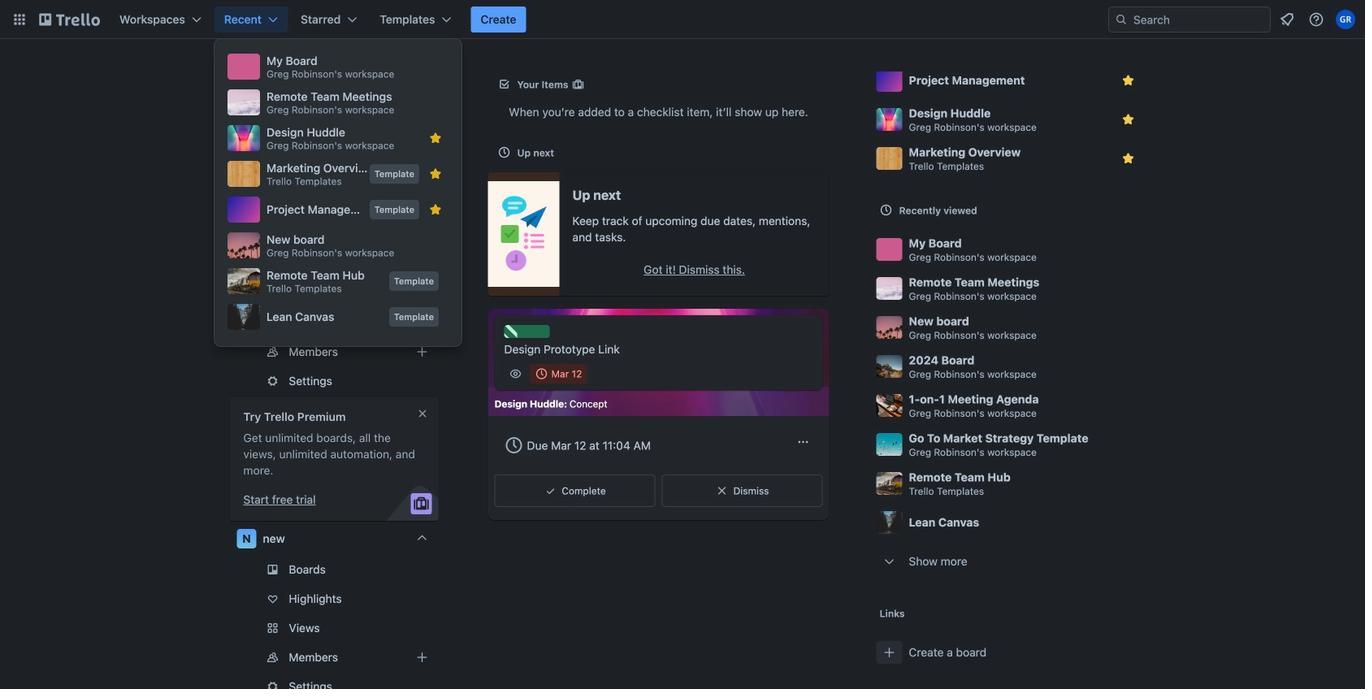 Task type: describe. For each thing, give the bounding box(es) containing it.
click to unstar marketing overview. it will be removed from your starred list. image
[[1120, 150, 1137, 167]]

add image
[[412, 342, 432, 362]]

0 notifications image
[[1278, 10, 1297, 29]]

primary element
[[0, 0, 1365, 39]]

Search field
[[1128, 8, 1270, 31]]

search image
[[1115, 13, 1128, 26]]

add image
[[412, 648, 432, 667]]

color: green, title: none image
[[504, 325, 550, 338]]

greg robinson (gregrobinson96) image
[[1336, 10, 1356, 29]]

3 starred icon image from the top
[[429, 203, 442, 216]]

home image
[[237, 141, 256, 161]]



Task type: locate. For each thing, give the bounding box(es) containing it.
click to unstar project management. it will be removed from your starred list. image
[[1120, 72, 1137, 89]]

menu
[[224, 49, 452, 336]]

starred icon image
[[429, 132, 442, 145], [429, 167, 442, 180], [429, 203, 442, 216]]

2 vertical spatial starred icon image
[[429, 203, 442, 216]]

open information menu image
[[1308, 11, 1325, 28]]

0 vertical spatial starred icon image
[[429, 132, 442, 145]]

click to unstar design huddle . it will be removed from your starred list. image
[[1120, 111, 1137, 128]]

board image
[[237, 76, 256, 96]]

1 starred icon image from the top
[[429, 132, 442, 145]]

back to home image
[[39, 7, 100, 33]]

template board image
[[237, 109, 256, 128]]

1 vertical spatial starred icon image
[[429, 167, 442, 180]]

2 starred icon image from the top
[[429, 167, 442, 180]]



Task type: vqa. For each thing, say whether or not it's contained in the screenshot.
search Image
yes



